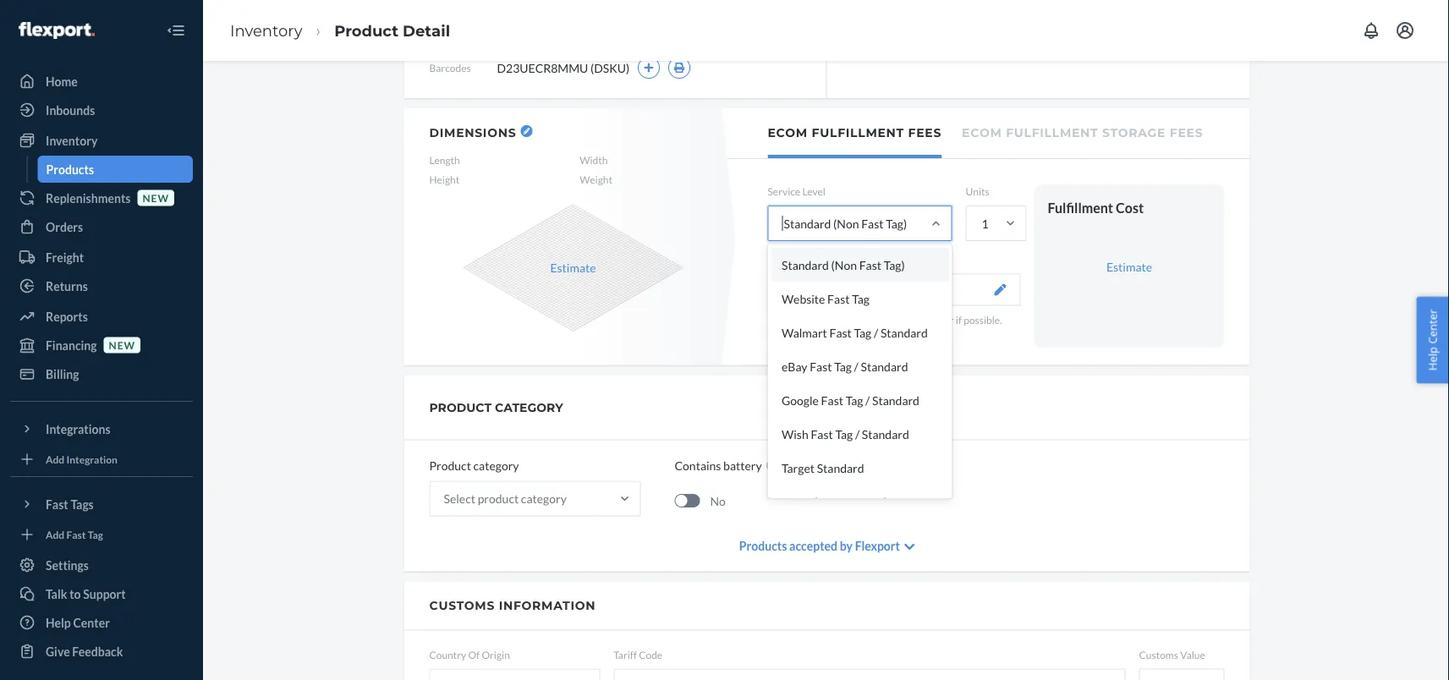 Task type: locate. For each thing, give the bounding box(es) containing it.
new down products link
[[143, 192, 169, 204]]

settings
[[46, 558, 89, 573]]

0 horizontal spatial customs
[[430, 599, 495, 613]]

1 horizontal spatial inventory link
[[230, 21, 303, 40]]

add up settings
[[46, 529, 65, 541]]

0 vertical spatial help center
[[1426, 310, 1441, 371]]

0 vertical spatial center
[[1426, 310, 1441, 344]]

standard
[[784, 216, 832, 231], [782, 258, 829, 272], [881, 326, 928, 340], [861, 359, 908, 374], [872, 393, 920, 408], [862, 427, 909, 442], [817, 461, 864, 475]]

0 vertical spatial add
[[46, 453, 65, 465]]

add integration link
[[10, 449, 193, 470]]

2 vertical spatial (non
[[814, 495, 840, 509]]

1 vertical spatial to
[[70, 587, 81, 601]]

0 vertical spatial inventory link
[[230, 21, 303, 40]]

ecom inside tab
[[768, 126, 808, 140]]

0 horizontal spatial ship
[[807, 313, 826, 326]]

wish
[[782, 427, 809, 442]]

2 vertical spatial tag)
[[866, 495, 888, 509]]

chevron down image
[[905, 541, 915, 553]]

tariff
[[614, 649, 637, 661]]

or
[[882, 313, 892, 326]]

0 vertical spatial standard (non fast tag)
[[784, 216, 908, 231]]

fast tags
[[46, 497, 94, 512]]

0 horizontal spatial product
[[334, 21, 399, 40]]

ship down the bubble
[[890, 328, 908, 340]]

1 horizontal spatial ecom
[[962, 126, 1003, 140]]

0 vertical spatial new
[[143, 192, 169, 204]]

0 horizontal spatial ecom
[[768, 126, 808, 140]]

1 horizontal spatial products
[[740, 539, 788, 554]]

value
[[1181, 649, 1206, 661]]

service level
[[768, 185, 826, 198]]

tab list
[[728, 108, 1251, 159]]

ecom for ecom fulfillment fees
[[768, 126, 808, 140]]

cost
[[1117, 199, 1144, 216]]

1 horizontal spatial to
[[796, 313, 806, 326]]

0 horizontal spatial estimate
[[551, 261, 596, 275]]

0 vertical spatial help
[[1426, 347, 1441, 371]]

1 horizontal spatial fees
[[1170, 126, 1204, 140]]

0 horizontal spatial help
[[46, 616, 71, 630]]

1 add from the top
[[46, 453, 65, 465]]

fulfillment up level
[[812, 126, 905, 140]]

ecom inside tab
[[962, 126, 1003, 140]]

weight
[[580, 174, 613, 186]]

/ down will
[[854, 359, 859, 374]]

1 horizontal spatial new
[[143, 192, 169, 204]]

product category
[[430, 400, 563, 415]]

0 vertical spatial a
[[838, 313, 843, 326]]

origin
[[482, 649, 510, 661]]

fulfillment left storage
[[1007, 126, 1099, 140]]

tag for wish
[[835, 427, 853, 442]]

add left the integration
[[46, 453, 65, 465]]

0 horizontal spatial to
[[70, 587, 81, 601]]

1 horizontal spatial a
[[920, 328, 925, 340]]

flexport right by
[[855, 539, 901, 554]]

products accepted by flexport
[[740, 539, 901, 554]]

home link
[[10, 68, 193, 95]]

wish fast tag / standard
[[782, 427, 909, 442]]

1 vertical spatial (non
[[831, 258, 857, 272]]

0 vertical spatial in
[[828, 313, 836, 326]]

fast inside dropdown button
[[46, 497, 68, 512]]

box.
[[927, 328, 946, 340]]

1 fees from the left
[[909, 126, 942, 140]]

in up products
[[828, 313, 836, 326]]

give
[[46, 645, 70, 659]]

width
[[580, 154, 608, 166]]

open account menu image
[[1396, 20, 1416, 41]]

product
[[430, 400, 492, 415]]

product
[[478, 492, 519, 506]]

0 horizontal spatial center
[[73, 616, 110, 630]]

new
[[143, 192, 169, 204], [109, 339, 135, 351]]

1 vertical spatial products
[[740, 539, 788, 554]]

1
[[982, 216, 989, 231]]

1 vertical spatial in
[[910, 328, 918, 340]]

fees inside tab
[[1170, 126, 1204, 140]]

a left box.
[[920, 328, 925, 340]]

products for products accepted by flexport
[[740, 539, 788, 554]]

1 vertical spatial ship
[[890, 328, 908, 340]]

customs left value
[[1140, 649, 1179, 661]]

1 horizontal spatial category
[[521, 492, 567, 506]]

/ for wish
[[855, 427, 860, 442]]

add
[[46, 453, 65, 465], [46, 529, 65, 541]]

service level element
[[768, 206, 953, 519]]

add for add fast tag
[[46, 529, 65, 541]]

give feedback
[[46, 645, 123, 659]]

in
[[828, 313, 836, 326], [910, 328, 918, 340]]

0 vertical spatial product
[[334, 21, 399, 40]]

print image
[[674, 63, 686, 73]]

fees inside tab
[[909, 126, 942, 140]]

products
[[805, 328, 845, 340]]

ecom up service
[[768, 126, 808, 140]]

1 horizontal spatial product
[[430, 459, 471, 473]]

product up "select"
[[430, 459, 471, 473]]

a
[[838, 313, 843, 326], [920, 328, 925, 340]]

dimensions
[[430, 125, 517, 140]]

1 vertical spatial category
[[521, 492, 567, 506]]

reports
[[46, 309, 88, 324]]

by
[[840, 539, 853, 554]]

category up "product"
[[474, 459, 519, 473]]

fulfillment inside ecom fulfillment storage fees tab
[[1007, 126, 1099, 140]]

products link
[[38, 156, 193, 183]]

a up products
[[838, 313, 843, 326]]

1 vertical spatial customs
[[1140, 649, 1179, 661]]

1 vertical spatial inventory
[[46, 133, 98, 148]]

plus image
[[644, 63, 655, 73]]

/ down "google fast tag / standard"
[[855, 427, 860, 442]]

inbounds link
[[10, 96, 193, 124]]

add fast tag link
[[10, 525, 193, 545]]

level
[[803, 185, 826, 198]]

product inside breadcrumbs navigation
[[334, 21, 399, 40]]

0 vertical spatial category
[[474, 459, 519, 473]]

0 horizontal spatial inventory link
[[10, 127, 193, 154]]

flexport down packaging
[[783, 283, 826, 297]]

tags
[[71, 497, 94, 512]]

help center inside button
[[1426, 310, 1441, 371]]

help center link
[[10, 609, 193, 637]]

/ up wish fast tag / standard
[[866, 393, 870, 408]]

in down the bubble
[[910, 328, 918, 340]]

walmart fast tag / standard
[[782, 326, 928, 340]]

estimate
[[1107, 259, 1153, 274], [551, 261, 596, 275]]

0 horizontal spatial a
[[838, 313, 843, 326]]

/ for ebay
[[854, 359, 859, 374]]

1 ecom from the left
[[768, 126, 808, 140]]

1 vertical spatial product
[[430, 459, 471, 473]]

2 add from the top
[[46, 529, 65, 541]]

0 horizontal spatial new
[[109, 339, 135, 351]]

likely to ship in a polybag or bubble mailer if possible. heavier products will likely ship in a box.
[[768, 313, 1003, 340]]

estimate link
[[1107, 259, 1153, 274]]

help
[[1426, 347, 1441, 371], [46, 616, 71, 630]]

tag for add
[[88, 529, 103, 541]]

2 fees from the left
[[1170, 126, 1204, 140]]

0 vertical spatial customs
[[430, 599, 495, 613]]

d23uecr8mmu
[[497, 61, 589, 75]]

add fast tag
[[46, 529, 103, 541]]

products for products
[[46, 162, 94, 176]]

(non
[[834, 216, 860, 231], [831, 258, 857, 272], [814, 495, 840, 509]]

product detail link
[[334, 21, 450, 40]]

1 vertical spatial inventory link
[[10, 127, 193, 154]]

customs up 'country of origin'
[[430, 599, 495, 613]]

fulfillment inside ecom fulfillment fees tab
[[812, 126, 905, 140]]

products down 3
[[740, 539, 788, 554]]

customs for customs information
[[430, 599, 495, 613]]

product detail
[[334, 21, 450, 40]]

billing
[[46, 367, 79, 381]]

1 horizontal spatial in
[[910, 328, 918, 340]]

1 horizontal spatial center
[[1426, 310, 1441, 344]]

to inside 'button'
[[70, 587, 81, 601]]

1 vertical spatial center
[[73, 616, 110, 630]]

0 vertical spatial inventory
[[230, 21, 303, 40]]

product category
[[430, 459, 519, 473]]

1 horizontal spatial estimate
[[1107, 259, 1153, 274]]

new for financing
[[109, 339, 135, 351]]

standard (non fast tag) down level
[[784, 216, 908, 231]]

pen image
[[995, 284, 1007, 296]]

1 vertical spatial flexport
[[855, 539, 901, 554]]

0 vertical spatial to
[[796, 313, 806, 326]]

add for add integration
[[46, 453, 65, 465]]

/ left or
[[874, 326, 878, 340]]

website fast tag
[[782, 292, 870, 306]]

0 vertical spatial flexport
[[783, 283, 826, 297]]

1 vertical spatial new
[[109, 339, 135, 351]]

estimate button
[[551, 259, 596, 276]]

likely
[[768, 313, 794, 326]]

1 vertical spatial help
[[46, 616, 71, 630]]

tag for ebay
[[834, 359, 852, 374]]

freight
[[46, 250, 84, 265]]

3 day (non fast tag)
[[782, 495, 888, 509]]

1 horizontal spatial help
[[1426, 347, 1441, 371]]

to right likely
[[796, 313, 806, 326]]

fulfillment
[[812, 126, 905, 140], [1007, 126, 1099, 140], [1048, 199, 1114, 216]]

heavier
[[768, 328, 803, 340]]

ecom fulfillment storage fees tab
[[962, 108, 1204, 155]]

0 vertical spatial products
[[46, 162, 94, 176]]

product left detail
[[334, 21, 399, 40]]

new down reports link at the left
[[109, 339, 135, 351]]

1 horizontal spatial flexport
[[855, 539, 901, 554]]

(dsku)
[[591, 61, 630, 75]]

1 horizontal spatial customs
[[1140, 649, 1179, 661]]

google
[[782, 393, 819, 408]]

0 vertical spatial tag)
[[886, 216, 908, 231]]

fulfillment left 'cost'
[[1048, 199, 1114, 216]]

country of origin
[[430, 649, 510, 661]]

0 horizontal spatial flexport
[[783, 283, 826, 297]]

/ for google
[[866, 393, 870, 408]]

standard (non fast tag) up flexport recommended
[[782, 258, 905, 272]]

accepted
[[790, 539, 838, 554]]

inventory link
[[230, 21, 303, 40], [10, 127, 193, 154]]

fees
[[909, 126, 942, 140], [1170, 126, 1204, 140]]

contains battery
[[675, 459, 762, 473]]

1 vertical spatial add
[[46, 529, 65, 541]]

1 vertical spatial help center
[[46, 616, 110, 630]]

inventory
[[230, 21, 303, 40], [46, 133, 98, 148]]

units
[[966, 185, 990, 198]]

target
[[782, 461, 815, 475]]

ecom fulfillment fees
[[768, 126, 942, 140]]

2 ecom from the left
[[962, 126, 1003, 140]]

tab list containing ecom fulfillment fees
[[728, 108, 1251, 159]]

ship up products
[[807, 313, 826, 326]]

integration
[[66, 453, 118, 465]]

0 horizontal spatial help center
[[46, 616, 110, 630]]

1 horizontal spatial inventory
[[230, 21, 303, 40]]

to right the talk
[[70, 587, 81, 601]]

0 horizontal spatial in
[[828, 313, 836, 326]]

integrations button
[[10, 416, 193, 443]]

ecom up units
[[962, 126, 1003, 140]]

replenishments
[[46, 191, 131, 205]]

None text field
[[1140, 669, 1225, 681]]

talk
[[46, 587, 67, 601]]

0 horizontal spatial products
[[46, 162, 94, 176]]

products up replenishments
[[46, 162, 94, 176]]

0 horizontal spatial fees
[[909, 126, 942, 140]]

to inside likely to ship in a polybag or bubble mailer if possible. heavier products will likely ship in a box.
[[796, 313, 806, 326]]

category right "product"
[[521, 492, 567, 506]]

1 horizontal spatial help center
[[1426, 310, 1441, 371]]



Task type: describe. For each thing, give the bounding box(es) containing it.
flexport recommended
[[783, 283, 906, 297]]

likely
[[864, 328, 888, 340]]

length
[[430, 154, 460, 166]]

detail
[[403, 21, 450, 40]]

1 vertical spatial tag)
[[884, 258, 905, 272]]

recommended
[[829, 283, 906, 297]]

select
[[444, 492, 476, 506]]

orders link
[[10, 213, 193, 240]]

will
[[847, 328, 862, 340]]

ecom fulfillment storage fees
[[962, 126, 1204, 140]]

select product category
[[444, 492, 567, 506]]

inbounds
[[46, 103, 95, 117]]

estimate for estimate link
[[1107, 259, 1153, 274]]

center inside 'help center' link
[[73, 616, 110, 630]]

reports link
[[10, 303, 193, 330]]

open notifications image
[[1362, 20, 1382, 41]]

fast tags button
[[10, 491, 193, 518]]

possible.
[[964, 313, 1003, 326]]

ebay
[[782, 359, 807, 374]]

battery
[[724, 459, 762, 473]]

category
[[495, 400, 563, 415]]

if
[[956, 313, 962, 326]]

give feedback button
[[10, 638, 193, 665]]

flexport inside button
[[783, 283, 826, 297]]

1 horizontal spatial ship
[[890, 328, 908, 340]]

customs for customs value
[[1140, 649, 1179, 661]]

storage
[[1103, 126, 1167, 140]]

to for talk
[[70, 587, 81, 601]]

fulfillment for storage
[[1007, 126, 1099, 140]]

estimate for estimate button
[[551, 261, 596, 275]]

d23uecr8mmu (dsku)
[[497, 61, 630, 75]]

code
[[639, 649, 663, 661]]

ecom fulfillment fees tab
[[768, 108, 942, 158]]

tag for website
[[852, 292, 870, 306]]

packaging
[[768, 253, 813, 265]]

information
[[499, 599, 596, 613]]

pencil alt image
[[523, 128, 530, 135]]

breadcrumbs navigation
[[217, 6, 464, 55]]

product for product detail
[[334, 21, 399, 40]]

1 vertical spatial standard (non fast tag)
[[782, 258, 905, 272]]

talk to support button
[[10, 581, 193, 608]]

ebay fast tag / standard
[[782, 359, 908, 374]]

close navigation image
[[166, 20, 186, 41]]

polybag
[[845, 313, 880, 326]]

fulfillment cost
[[1048, 199, 1144, 216]]

mailer
[[926, 313, 954, 326]]

add integration
[[46, 453, 118, 465]]

day
[[791, 495, 812, 509]]

flexport recommended button
[[768, 274, 1021, 306]]

inventory link inside breadcrumbs navigation
[[230, 21, 303, 40]]

0 horizontal spatial inventory
[[46, 133, 98, 148]]

bubble
[[894, 313, 924, 326]]

tag for google
[[846, 393, 863, 408]]

flexport logo image
[[19, 22, 95, 39]]

ecom for ecom fulfillment storage fees
[[962, 126, 1003, 140]]

country
[[430, 649, 467, 661]]

of
[[469, 649, 480, 661]]

website
[[782, 292, 825, 306]]

help center button
[[1417, 297, 1450, 384]]

contains
[[675, 459, 722, 473]]

no
[[711, 494, 726, 508]]

tag for walmart
[[854, 326, 872, 340]]

help inside help center button
[[1426, 347, 1441, 371]]

center inside help center button
[[1426, 310, 1441, 344]]

support
[[83, 587, 126, 601]]

barcodes
[[430, 61, 471, 74]]

0 vertical spatial (non
[[834, 216, 860, 231]]

billing link
[[10, 361, 193, 388]]

feedback
[[72, 645, 123, 659]]

financing
[[46, 338, 97, 353]]

returns link
[[10, 273, 193, 300]]

customs value
[[1140, 649, 1206, 661]]

/ for walmart
[[874, 326, 878, 340]]

0 vertical spatial ship
[[807, 313, 826, 326]]

1 vertical spatial a
[[920, 328, 925, 340]]

home
[[46, 74, 78, 88]]

new for replenishments
[[143, 192, 169, 204]]

orders
[[46, 220, 83, 234]]

settings link
[[10, 552, 193, 579]]

tariff code
[[614, 649, 663, 661]]

fulfillment for fees
[[812, 126, 905, 140]]

service
[[768, 185, 801, 198]]

product for product category
[[430, 459, 471, 473]]

inventory inside breadcrumbs navigation
[[230, 21, 303, 40]]

help inside 'help center' link
[[46, 616, 71, 630]]

google fast tag / standard
[[782, 393, 920, 408]]

to for likely
[[796, 313, 806, 326]]

talk to support
[[46, 587, 126, 601]]

walmart
[[782, 326, 827, 340]]

3
[[782, 495, 789, 509]]

0 horizontal spatial category
[[474, 459, 519, 473]]



Task type: vqa. For each thing, say whether or not it's contained in the screenshot.
to
yes



